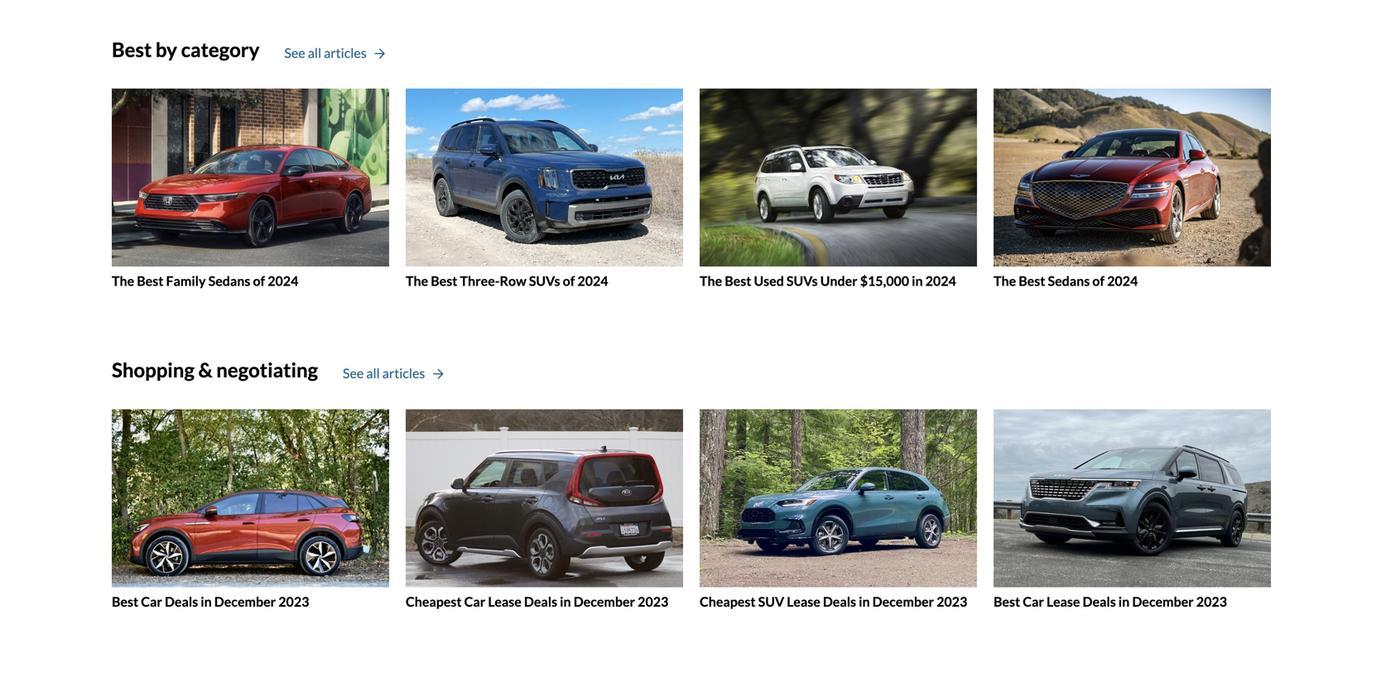 Task type: vqa. For each thing, say whether or not it's contained in the screenshot.
Buy
no



Task type: locate. For each thing, give the bounding box(es) containing it.
lease for cheapest suv lease deals in december 2023
[[787, 594, 821, 610]]

see all articles left arrow right icon
[[284, 45, 367, 61]]

2024 inside the best sedans of 2024 link
[[1108, 273, 1138, 289]]

0 vertical spatial all
[[308, 45, 321, 61]]

0 horizontal spatial lease
[[488, 594, 522, 610]]

3 car from the left
[[1023, 594, 1045, 610]]

0 horizontal spatial articles
[[324, 45, 367, 61]]

4 2024 from the left
[[1108, 273, 1138, 289]]

0 horizontal spatial cheapest
[[406, 594, 462, 610]]

the best sedans of 2024
[[994, 273, 1138, 289]]

category
[[181, 38, 260, 61]]

1 vertical spatial all
[[366, 365, 380, 381]]

1 vertical spatial see all articles link
[[343, 364, 444, 384]]

4 december from the left
[[1133, 594, 1194, 610]]

2024
[[268, 273, 299, 289], [578, 273, 609, 289], [926, 273, 957, 289], [1108, 273, 1138, 289]]

the best sedans of 2024 link
[[994, 89, 1272, 289]]

0 horizontal spatial all
[[308, 45, 321, 61]]

sedans
[[208, 273, 250, 289], [1048, 273, 1090, 289]]

0 horizontal spatial sedans
[[208, 273, 250, 289]]

lease inside cheapest suv lease deals in december 2023 link
[[787, 594, 821, 610]]

0 vertical spatial see all articles link
[[284, 43, 385, 63]]

2 suvs from the left
[[787, 273, 818, 289]]

see
[[284, 45, 305, 61], [343, 365, 364, 381]]

in for cheapest car lease deals in december 2023
[[560, 594, 571, 610]]

2 horizontal spatial of
[[1093, 273, 1105, 289]]

lease
[[488, 594, 522, 610], [787, 594, 821, 610], [1047, 594, 1081, 610]]

1 horizontal spatial sedans
[[1048, 273, 1090, 289]]

1 horizontal spatial of
[[563, 273, 575, 289]]

1 lease from the left
[[488, 594, 522, 610]]

1 vertical spatial articles
[[383, 365, 425, 381]]

1 horizontal spatial see
[[343, 365, 364, 381]]

under
[[821, 273, 858, 289]]

2 horizontal spatial lease
[[1047, 594, 1081, 610]]

articles
[[324, 45, 367, 61], [383, 365, 425, 381]]

1 horizontal spatial car
[[464, 594, 486, 610]]

car inside best car deals in december 2023 link
[[141, 594, 162, 610]]

2024 inside the best family sedans of 2024 link
[[268, 273, 299, 289]]

1 vertical spatial see all articles
[[343, 365, 425, 381]]

december for best car lease deals in december 2023
[[1133, 594, 1194, 610]]

car
[[141, 594, 162, 610], [464, 594, 486, 610], [1023, 594, 1045, 610]]

the for the best family sedans of 2024
[[112, 273, 134, 289]]

negotiating
[[216, 358, 318, 382]]

best by category
[[112, 38, 260, 61]]

all
[[308, 45, 321, 61], [366, 365, 380, 381]]

1 2023 from the left
[[279, 594, 309, 610]]

the
[[112, 273, 134, 289], [406, 273, 428, 289], [700, 273, 723, 289], [994, 273, 1017, 289]]

4 2023 from the left
[[1197, 594, 1228, 610]]

the best family sedans of 2024 link
[[112, 89, 389, 289]]

suvs
[[529, 273, 560, 289], [787, 273, 818, 289]]

1 cheapest from the left
[[406, 594, 462, 610]]

1 horizontal spatial suvs
[[787, 273, 818, 289]]

3 december from the left
[[873, 594, 935, 610]]

2023
[[279, 594, 309, 610], [638, 594, 669, 610], [937, 594, 968, 610], [1197, 594, 1228, 610]]

suvs inside the best used suvs under $15,000 in 2024 link
[[787, 273, 818, 289]]

arrow right image
[[375, 48, 385, 59]]

0 horizontal spatial of
[[253, 273, 265, 289]]

cheapest suv lease deals in december 2023 link
[[700, 410, 978, 610]]

three-
[[460, 273, 500, 289]]

2023 for cheapest suv lease deals in december 2023
[[937, 594, 968, 610]]

suv
[[759, 594, 785, 610]]

2 car from the left
[[464, 594, 486, 610]]

2 december from the left
[[574, 594, 635, 610]]

car for best car lease deals in december 2023
[[1023, 594, 1045, 610]]

2 sedans from the left
[[1048, 273, 1090, 289]]

1 suvs from the left
[[529, 273, 560, 289]]

2 deals from the left
[[524, 594, 558, 610]]

lease inside the cheapest car lease deals in december 2023 link
[[488, 594, 522, 610]]

2023 for best car lease deals in december 2023
[[1197, 594, 1228, 610]]

2 2024 from the left
[[578, 273, 609, 289]]

sedans inside the best sedans of 2024 link
[[1048, 273, 1090, 289]]

family
[[166, 273, 206, 289]]

cheapest inside cheapest suv lease deals in december 2023 link
[[700, 594, 756, 610]]

0 horizontal spatial see
[[284, 45, 305, 61]]

of
[[253, 273, 265, 289], [563, 273, 575, 289], [1093, 273, 1105, 289]]

1 sedans from the left
[[208, 273, 250, 289]]

1 the from the left
[[112, 273, 134, 289]]

car for cheapest car lease deals in december 2023
[[464, 594, 486, 610]]

deals
[[165, 594, 198, 610], [524, 594, 558, 610], [823, 594, 857, 610], [1083, 594, 1117, 610]]

0 vertical spatial articles
[[324, 45, 367, 61]]

cheapest suv lease deals in december 2023
[[700, 594, 968, 610]]

best
[[112, 38, 152, 61], [137, 273, 164, 289], [431, 273, 458, 289], [725, 273, 752, 289], [1019, 273, 1046, 289], [112, 594, 138, 610], [994, 594, 1021, 610]]

0 horizontal spatial car
[[141, 594, 162, 610]]

car inside best car lease deals in december 2023 link
[[1023, 594, 1045, 610]]

december
[[214, 594, 276, 610], [574, 594, 635, 610], [873, 594, 935, 610], [1133, 594, 1194, 610]]

used
[[754, 273, 784, 289]]

lease inside best car lease deals in december 2023 link
[[1047, 594, 1081, 610]]

3 lease from the left
[[1047, 594, 1081, 610]]

1 car from the left
[[141, 594, 162, 610]]

see all articles left arrow right image
[[343, 365, 425, 381]]

&
[[198, 358, 213, 382]]

1 horizontal spatial cheapest
[[700, 594, 756, 610]]

best car lease deals in december 2023
[[994, 594, 1228, 610]]

car inside the cheapest car lease deals in december 2023 link
[[464, 594, 486, 610]]

3 2024 from the left
[[926, 273, 957, 289]]

3 deals from the left
[[823, 594, 857, 610]]

4 the from the left
[[994, 273, 1017, 289]]

1 horizontal spatial lease
[[787, 594, 821, 610]]

0 horizontal spatial suvs
[[529, 273, 560, 289]]

the best used suvs under $15,000 in 2024 image
[[700, 89, 978, 267]]

0 vertical spatial see all articles
[[284, 45, 367, 61]]

the for the best used suvs under $15,000 in 2024
[[700, 273, 723, 289]]

2 lease from the left
[[787, 594, 821, 610]]

sedans inside the best family sedans of 2024 link
[[208, 273, 250, 289]]

0 vertical spatial see
[[284, 45, 305, 61]]

in for best car lease deals in december 2023
[[1119, 594, 1130, 610]]

2023 for cheapest car lease deals in december 2023
[[638, 594, 669, 610]]

2 horizontal spatial car
[[1023, 594, 1045, 610]]

all left arrow right icon
[[308, 45, 321, 61]]

3 the from the left
[[700, 273, 723, 289]]

2 2023 from the left
[[638, 594, 669, 610]]

1 horizontal spatial articles
[[383, 365, 425, 381]]

cheapest for cheapest suv lease deals in december 2023
[[700, 594, 756, 610]]

suvs inside the best three-row suvs of 2024 link
[[529, 273, 560, 289]]

articles left arrow right icon
[[324, 45, 367, 61]]

all left arrow right image
[[366, 365, 380, 381]]

see all articles link
[[284, 43, 385, 63], [343, 364, 444, 384]]

articles left arrow right image
[[383, 365, 425, 381]]

see all articles link for best by category
[[284, 43, 385, 63]]

see all articles
[[284, 45, 367, 61], [343, 365, 425, 381]]

3 2023 from the left
[[937, 594, 968, 610]]

in
[[912, 273, 923, 289], [201, 594, 212, 610], [560, 594, 571, 610], [859, 594, 870, 610], [1119, 594, 1130, 610]]

2 cheapest from the left
[[700, 594, 756, 610]]

cheapest for cheapest car lease deals in december 2023
[[406, 594, 462, 610]]

4 deals from the left
[[1083, 594, 1117, 610]]

the for the best three-row suvs of 2024
[[406, 273, 428, 289]]

1 horizontal spatial all
[[366, 365, 380, 381]]

1 2024 from the left
[[268, 273, 299, 289]]

suvs right used
[[787, 273, 818, 289]]

articles for category
[[324, 45, 367, 61]]

2 the from the left
[[406, 273, 428, 289]]

1 vertical spatial see
[[343, 365, 364, 381]]

cheapest
[[406, 594, 462, 610], [700, 594, 756, 610]]

suvs right 'row'
[[529, 273, 560, 289]]



Task type: describe. For each thing, give the bounding box(es) containing it.
shopping & negotiating
[[112, 358, 318, 382]]

see all articles for shopping & negotiating
[[343, 365, 425, 381]]

december for cheapest car lease deals in december 2023
[[574, 594, 635, 610]]

1 deals from the left
[[165, 594, 198, 610]]

shopping
[[112, 358, 195, 382]]

1 december from the left
[[214, 594, 276, 610]]

in for cheapest suv lease deals in december 2023
[[859, 594, 870, 610]]

cheapest car lease deals in december 2023 image
[[406, 410, 683, 588]]

car for best car deals in december 2023
[[141, 594, 162, 610]]

deals for cheapest car lease deals in december 2023
[[524, 594, 558, 610]]

cheapest car lease deals in december 2023
[[406, 594, 669, 610]]

the best family sedans of 2024 image
[[112, 89, 389, 267]]

1 of from the left
[[253, 273, 265, 289]]

the best three-row suvs of 2024 link
[[406, 89, 683, 289]]

$15,000
[[861, 273, 910, 289]]

best car deals in december 2023 link
[[112, 410, 389, 610]]

articles for negotiating
[[383, 365, 425, 381]]

see all articles for best by category
[[284, 45, 367, 61]]

2024 inside the best used suvs under $15,000 in 2024 link
[[926, 273, 957, 289]]

all for category
[[308, 45, 321, 61]]

the best family sedans of 2024
[[112, 273, 299, 289]]

the best used suvs under $15,000 in 2024
[[700, 273, 957, 289]]

best car deals in december 2023
[[112, 594, 309, 610]]

all for negotiating
[[366, 365, 380, 381]]

best car deals in december 2023 image
[[112, 410, 389, 588]]

by
[[156, 38, 177, 61]]

row
[[500, 273, 527, 289]]

the best used suvs under $15,000 in 2024 link
[[700, 89, 978, 289]]

the best three-row suvs of 2024 image
[[406, 89, 683, 267]]

the for the best sedans of 2024
[[994, 273, 1017, 289]]

3 of from the left
[[1093, 273, 1105, 289]]

the best sedans of 2024 image
[[994, 89, 1272, 267]]

arrow right image
[[434, 369, 444, 380]]

see for best by category
[[284, 45, 305, 61]]

2024 inside the best three-row suvs of 2024 link
[[578, 273, 609, 289]]

december for cheapest suv lease deals in december 2023
[[873, 594, 935, 610]]

cheapest car lease deals in december 2023 link
[[406, 410, 683, 610]]

best car lease deals in december 2023 image
[[994, 410, 1272, 588]]

deals for best car lease deals in december 2023
[[1083, 594, 1117, 610]]

cheapest suv lease deals in december 2023 image
[[700, 410, 978, 588]]

see all articles link for shopping & negotiating
[[343, 364, 444, 384]]

see for shopping & negotiating
[[343, 365, 364, 381]]

lease for cheapest car lease deals in december 2023
[[488, 594, 522, 610]]

lease for best car lease deals in december 2023
[[1047, 594, 1081, 610]]

2 of from the left
[[563, 273, 575, 289]]

the best three-row suvs of 2024
[[406, 273, 609, 289]]

deals for cheapest suv lease deals in december 2023
[[823, 594, 857, 610]]

best car lease deals in december 2023 link
[[994, 410, 1272, 610]]



